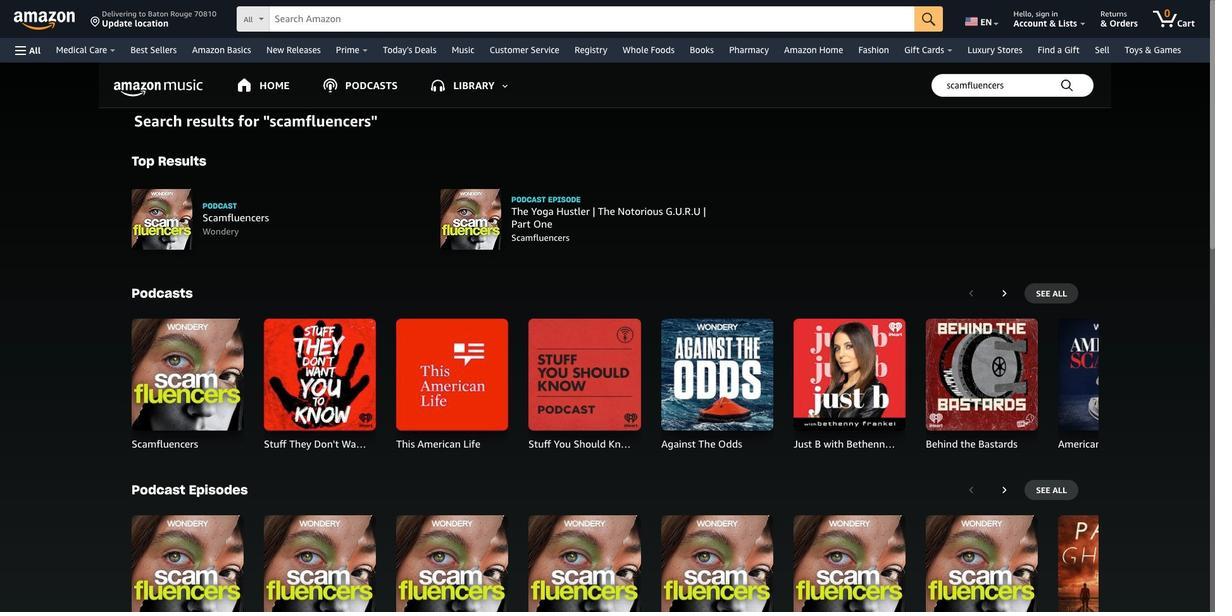 Task type: vqa. For each thing, say whether or not it's contained in the screenshot.
Search Field
yes



Task type: describe. For each thing, give the bounding box(es) containing it.
1 section from the top
[[99, 149, 1112, 258]]

Search search field
[[932, 74, 1094, 97]]

amazon image
[[14, 11, 75, 30]]

amazon music image
[[114, 79, 203, 97]]

navigation navigation
[[0, 0, 1211, 63]]

Search Amazon text field
[[270, 7, 915, 31]]

none submit inside search box
[[915, 6, 944, 32]]



Task type: locate. For each thing, give the bounding box(es) containing it.
1 vertical spatial section
[[99, 281, 1112, 455]]

None submit
[[915, 6, 944, 32]]

2 section from the top
[[99, 281, 1112, 455]]

None search field
[[237, 6, 944, 33]]

none search field inside navigation navigation
[[237, 6, 944, 33]]

2 vertical spatial section
[[99, 478, 1112, 613]]

0 vertical spatial section
[[99, 149, 1112, 258]]

section
[[99, 149, 1112, 258], [99, 281, 1112, 455], [99, 478, 1112, 613]]

3 section from the top
[[99, 478, 1112, 613]]



